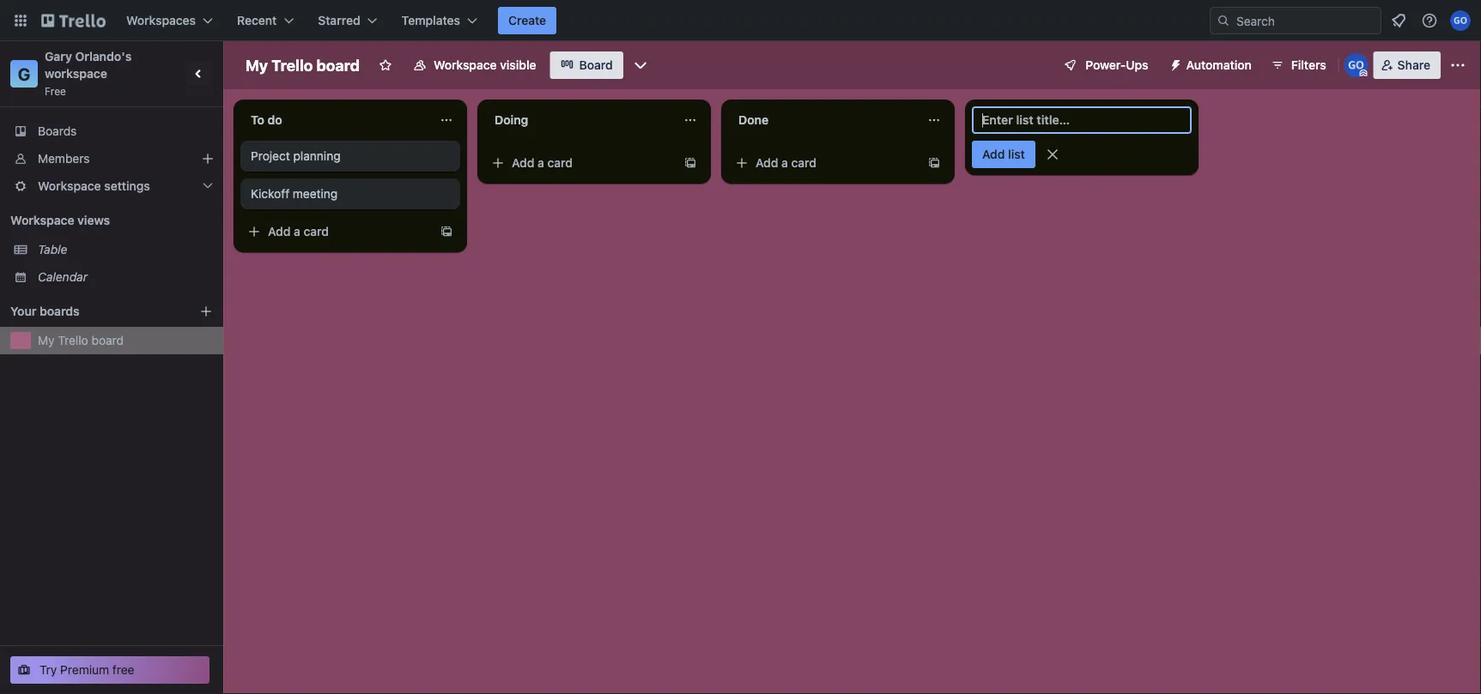 Task type: describe. For each thing, give the bounding box(es) containing it.
calendar
[[38, 270, 88, 284]]

try premium free
[[40, 664, 134, 678]]

add a card button for done
[[728, 149, 921, 177]]

add a card for done
[[756, 156, 817, 170]]

ups
[[1126, 58, 1149, 72]]

card for done
[[792, 156, 817, 170]]

boards
[[38, 124, 77, 138]]

recent button
[[227, 7, 304, 34]]

board
[[579, 58, 613, 72]]

doing
[[495, 113, 529, 127]]

starred
[[318, 13, 361, 27]]

customize views image
[[632, 57, 649, 74]]

views
[[77, 213, 110, 228]]

add for to do
[[268, 225, 291, 239]]

a for done
[[782, 156, 788, 170]]

your
[[10, 305, 37, 319]]

Doing text field
[[484, 107, 673, 134]]

automation
[[1187, 58, 1252, 72]]

workspaces
[[126, 13, 196, 27]]

workspaces button
[[116, 7, 223, 34]]

workspace navigation collapse icon image
[[187, 62, 211, 86]]

boards
[[40, 305, 80, 319]]

add list button
[[972, 141, 1036, 168]]

create from template… image
[[684, 156, 697, 170]]

automation button
[[1163, 52, 1263, 79]]

my inside text field
[[246, 56, 268, 74]]

gary orlando's workspace free
[[45, 49, 135, 97]]

project planning link
[[251, 148, 450, 165]]

sm image
[[1163, 52, 1187, 76]]

kickoff meeting
[[251, 187, 338, 201]]

cancel list editing image
[[1044, 146, 1062, 163]]

my inside "link"
[[38, 334, 55, 348]]

gary orlando's workspace link
[[45, 49, 135, 81]]

to
[[251, 113, 265, 127]]

members link
[[0, 145, 223, 173]]

workspace visible button
[[403, 52, 547, 79]]

gary orlando (garyorlando) image
[[1345, 53, 1369, 77]]

try premium free button
[[10, 657, 210, 685]]

power-
[[1086, 58, 1126, 72]]

filters
[[1292, 58, 1327, 72]]

my trello board inside "link"
[[38, 334, 124, 348]]

boards link
[[0, 118, 223, 145]]

switch to… image
[[12, 12, 29, 29]]

members
[[38, 152, 90, 166]]

kickoff meeting link
[[251, 186, 450, 203]]

star or unstar board image
[[379, 58, 393, 72]]

card for doing
[[548, 156, 573, 170]]

add a card button for doing
[[484, 149, 677, 177]]

gary orlando (garyorlando) image
[[1451, 10, 1471, 31]]

your boards with 1 items element
[[10, 302, 174, 322]]

orlando's
[[75, 49, 132, 64]]

g link
[[10, 60, 38, 88]]

open information menu image
[[1422, 12, 1439, 29]]

workspace settings
[[38, 179, 150, 193]]

free
[[112, 664, 134, 678]]

project planning
[[251, 149, 341, 163]]

g
[[18, 64, 30, 84]]

primary element
[[0, 0, 1482, 41]]

0 notifications image
[[1389, 10, 1410, 31]]

power-ups button
[[1052, 52, 1159, 79]]

search image
[[1217, 14, 1231, 27]]

Enter list title… text field
[[972, 107, 1192, 134]]

a for to do
[[294, 225, 301, 239]]

project
[[251, 149, 290, 163]]

meeting
[[293, 187, 338, 201]]

Search field
[[1231, 8, 1381, 34]]

workspace settings button
[[0, 173, 223, 200]]



Task type: locate. For each thing, give the bounding box(es) containing it.
free
[[45, 85, 66, 97]]

1 horizontal spatial add a card button
[[484, 149, 677, 177]]

add a card button
[[484, 149, 677, 177], [728, 149, 921, 177], [241, 218, 433, 246]]

add a card button for to do
[[241, 218, 433, 246]]

kickoff
[[251, 187, 290, 201]]

2 horizontal spatial card
[[792, 156, 817, 170]]

a down done text box
[[782, 156, 788, 170]]

1 horizontal spatial a
[[538, 156, 545, 170]]

0 horizontal spatial board
[[92, 334, 124, 348]]

workspace for workspace settings
[[38, 179, 101, 193]]

create from template… image
[[928, 156, 941, 170], [440, 225, 454, 239]]

trello down recent dropdown button
[[272, 56, 313, 74]]

1 horizontal spatial board
[[317, 56, 360, 74]]

0 horizontal spatial my trello board
[[38, 334, 124, 348]]

this member is an admin of this board. image
[[1360, 70, 1368, 77]]

workspace
[[434, 58, 497, 72], [38, 179, 101, 193], [10, 213, 74, 228]]

add a card button down done text box
[[728, 149, 921, 177]]

share
[[1398, 58, 1431, 72]]

workspace
[[45, 67, 107, 81]]

0 vertical spatial my trello board
[[246, 56, 360, 74]]

0 horizontal spatial card
[[304, 225, 329, 239]]

add for doing
[[512, 156, 535, 170]]

table
[[38, 243, 67, 257]]

0 horizontal spatial trello
[[58, 334, 88, 348]]

0 vertical spatial board
[[317, 56, 360, 74]]

workspace visible
[[434, 58, 537, 72]]

create
[[509, 13, 546, 27]]

workspace up table
[[10, 213, 74, 228]]

power-ups
[[1086, 58, 1149, 72]]

add down doing
[[512, 156, 535, 170]]

a for doing
[[538, 156, 545, 170]]

2 horizontal spatial add a card
[[756, 156, 817, 170]]

0 vertical spatial trello
[[272, 56, 313, 74]]

starred button
[[308, 7, 388, 34]]

0 horizontal spatial a
[[294, 225, 301, 239]]

my down recent at the left top
[[246, 56, 268, 74]]

try
[[40, 664, 57, 678]]

1 vertical spatial board
[[92, 334, 124, 348]]

0 horizontal spatial add a card
[[268, 225, 329, 239]]

1 horizontal spatial trello
[[272, 56, 313, 74]]

To do text field
[[241, 107, 429, 134]]

add inside 'button'
[[983, 147, 1005, 161]]

gary
[[45, 49, 72, 64]]

0 vertical spatial workspace
[[434, 58, 497, 72]]

your boards
[[10, 305, 80, 319]]

1 horizontal spatial my trello board
[[246, 56, 360, 74]]

trello inside my trello board text field
[[272, 56, 313, 74]]

0 horizontal spatial add a card button
[[241, 218, 433, 246]]

settings
[[104, 179, 150, 193]]

show menu image
[[1450, 57, 1467, 74]]

to do
[[251, 113, 282, 127]]

0 vertical spatial create from template… image
[[928, 156, 941, 170]]

add a card for doing
[[512, 156, 573, 170]]

1 vertical spatial workspace
[[38, 179, 101, 193]]

1 horizontal spatial add a card
[[512, 156, 573, 170]]

create from template… image for done
[[928, 156, 941, 170]]

premium
[[60, 664, 109, 678]]

card down done text box
[[792, 156, 817, 170]]

do
[[268, 113, 282, 127]]

templates
[[402, 13, 460, 27]]

workspace down templates popup button
[[434, 58, 497, 72]]

create from template… image for to do
[[440, 225, 454, 239]]

visible
[[500, 58, 537, 72]]

card
[[548, 156, 573, 170], [792, 156, 817, 170], [304, 225, 329, 239]]

my trello board down starred
[[246, 56, 360, 74]]

card for to do
[[304, 225, 329, 239]]

Board name text field
[[237, 52, 368, 79]]

add a card for to do
[[268, 225, 329, 239]]

workspace inside "popup button"
[[38, 179, 101, 193]]

share button
[[1374, 52, 1441, 79]]

trello
[[272, 56, 313, 74], [58, 334, 88, 348]]

1 horizontal spatial create from template… image
[[928, 156, 941, 170]]

my trello board
[[246, 56, 360, 74], [38, 334, 124, 348]]

my down your boards
[[38, 334, 55, 348]]

add a card down done
[[756, 156, 817, 170]]

add down kickoff
[[268, 225, 291, 239]]

list
[[1009, 147, 1025, 161]]

Done text field
[[728, 107, 917, 134]]

add a card button down kickoff meeting link
[[241, 218, 433, 246]]

trello down boards in the top left of the page
[[58, 334, 88, 348]]

1 vertical spatial trello
[[58, 334, 88, 348]]

trello inside my trello board "link"
[[58, 334, 88, 348]]

filters button
[[1266, 52, 1332, 79]]

board down starred
[[317, 56, 360, 74]]

board inside "link"
[[92, 334, 124, 348]]

my trello board down the your boards with 1 items element
[[38, 334, 124, 348]]

done
[[739, 113, 769, 127]]

2 horizontal spatial a
[[782, 156, 788, 170]]

my
[[246, 56, 268, 74], [38, 334, 55, 348]]

back to home image
[[41, 7, 106, 34]]

my trello board inside text field
[[246, 56, 360, 74]]

my trello board link
[[38, 332, 213, 350]]

1 vertical spatial my
[[38, 334, 55, 348]]

2 horizontal spatial add a card button
[[728, 149, 921, 177]]

board
[[317, 56, 360, 74], [92, 334, 124, 348]]

templates button
[[391, 7, 488, 34]]

1 horizontal spatial card
[[548, 156, 573, 170]]

recent
[[237, 13, 277, 27]]

add a card button down doing text box
[[484, 149, 677, 177]]

calendar link
[[38, 269, 213, 286]]

add a card down kickoff meeting
[[268, 225, 329, 239]]

workspace inside button
[[434, 58, 497, 72]]

0 horizontal spatial create from template… image
[[440, 225, 454, 239]]

board down the your boards with 1 items element
[[92, 334, 124, 348]]

add down done
[[756, 156, 779, 170]]

planning
[[293, 149, 341, 163]]

a
[[538, 156, 545, 170], [782, 156, 788, 170], [294, 225, 301, 239]]

add list
[[983, 147, 1025, 161]]

workspace for workspace views
[[10, 213, 74, 228]]

add board image
[[199, 305, 213, 319]]

workspace views
[[10, 213, 110, 228]]

add a card
[[512, 156, 573, 170], [756, 156, 817, 170], [268, 225, 329, 239]]

2 vertical spatial workspace
[[10, 213, 74, 228]]

a down doing text box
[[538, 156, 545, 170]]

add
[[983, 147, 1005, 161], [512, 156, 535, 170], [756, 156, 779, 170], [268, 225, 291, 239]]

1 vertical spatial create from template… image
[[440, 225, 454, 239]]

1 horizontal spatial my
[[246, 56, 268, 74]]

a down kickoff meeting
[[294, 225, 301, 239]]

workspace for workspace visible
[[434, 58, 497, 72]]

board link
[[550, 52, 623, 79]]

table link
[[38, 241, 213, 259]]

1 vertical spatial my trello board
[[38, 334, 124, 348]]

card down meeting
[[304, 225, 329, 239]]

0 vertical spatial my
[[246, 56, 268, 74]]

create button
[[498, 7, 557, 34]]

add a card down doing
[[512, 156, 573, 170]]

add left list
[[983, 147, 1005, 161]]

0 horizontal spatial my
[[38, 334, 55, 348]]

card down doing text box
[[548, 156, 573, 170]]

board inside text field
[[317, 56, 360, 74]]

workspace down members on the left of the page
[[38, 179, 101, 193]]

add for done
[[756, 156, 779, 170]]



Task type: vqa. For each thing, say whether or not it's contained in the screenshot.
Create from template… Icon for Done
yes



